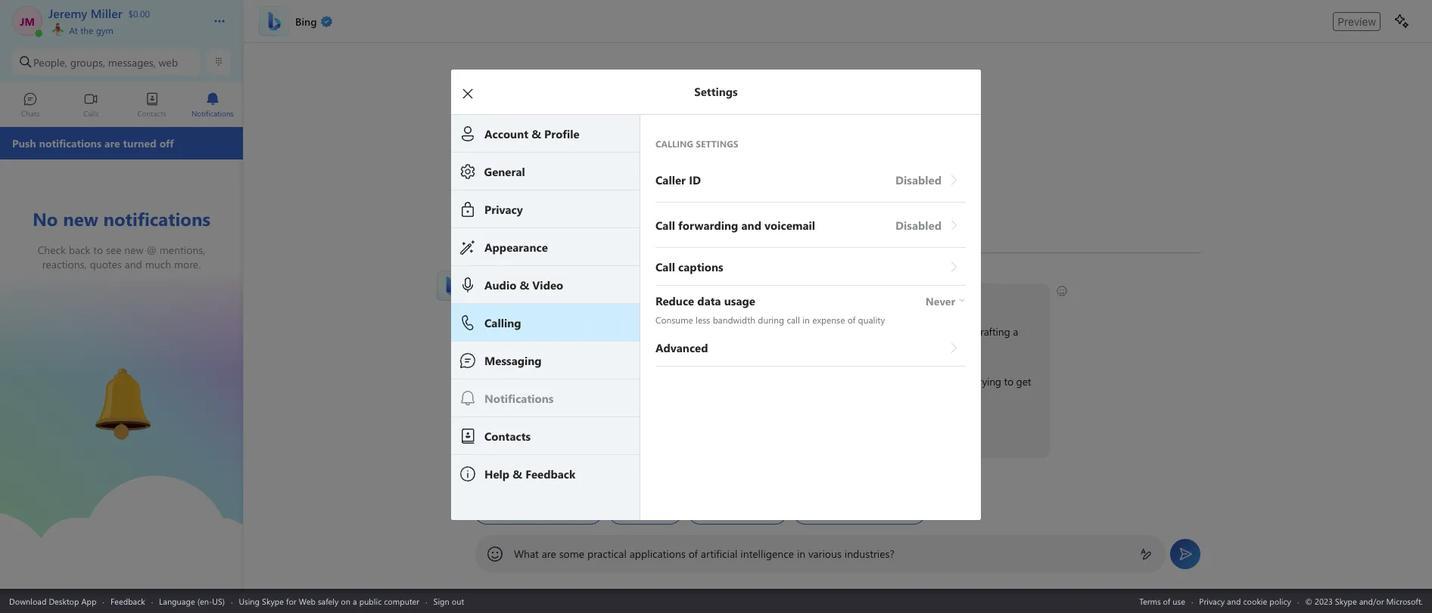 Task type: describe. For each thing, give the bounding box(es) containing it.
europe
[[927, 325, 959, 339]]

language (en-us)
[[159, 596, 225, 607]]

or
[[962, 325, 971, 339]]

privacy and cookie policy
[[1199, 596, 1291, 607]]

of inside ask me any type of question, like finding vegan restaurants in cambridge, itinerary for your trip to europe or drafting a story for curious kids. in groups, remember to mention me with @bing. i'm an ai preview, so i'm still learning. sometimes i might say something weird. don't get mad at me, i'm just trying to get better! if you want to start over, type
[[560, 325, 569, 339]]

0 vertical spatial for
[[858, 325, 871, 339]]

language (en-us) link
[[159, 596, 225, 607]]

any
[[519, 325, 535, 339]]

groups, inside people, groups, messages, web 'button'
[[70, 55, 105, 69]]

you inside ask me any type of question, like finding vegan restaurants in cambridge, itinerary for your trip to europe or drafting a story for curious kids. in groups, remember to mention me with @bing. i'm an ai preview, so i'm still learning. sometimes i might say something weird. don't get mad at me, i'm just trying to get better! if you want to start over, type
[[491, 425, 508, 439]]

(en-
[[197, 596, 212, 607]]

at
[[908, 375, 917, 389]]

computer
[[384, 596, 419, 607]]

hey, this is bing ! how can i help you today?
[[483, 291, 682, 306]]

just
[[956, 375, 972, 389]]

trying
[[975, 375, 1001, 389]]

us)
[[212, 596, 225, 607]]

restaurants
[[699, 325, 749, 339]]

mad
[[885, 375, 906, 389]]

(smileeyes)
[[684, 291, 734, 305]]

0 vertical spatial i
[[602, 291, 605, 306]]

messages,
[[108, 55, 156, 69]]

tell me a joke button
[[609, 501, 682, 525]]

what
[[514, 547, 539, 562]]

(openhands)
[[937, 424, 994, 438]]

with
[[750, 341, 769, 356]]

cambridge,
[[763, 325, 815, 339]]

1 get from the left
[[868, 375, 883, 389]]

to right trip
[[915, 325, 924, 339]]

ask
[[483, 325, 499, 339]]

bell
[[76, 363, 95, 378]]

is
[[524, 291, 531, 306]]

this
[[505, 291, 521, 306]]

the
[[80, 24, 93, 36]]

story
[[483, 341, 506, 356]]

sign out link
[[433, 596, 464, 607]]

policy
[[1270, 596, 1291, 607]]

language
[[159, 596, 195, 607]]

tell
[[619, 507, 631, 519]]

using
[[239, 596, 260, 607]]

!
[[554, 291, 557, 306]]

start
[[548, 425, 568, 439]]

curious
[[524, 341, 557, 356]]

at
[[69, 24, 78, 36]]

2 get from the left
[[1016, 375, 1031, 389]]

app
[[81, 596, 97, 607]]

web
[[159, 55, 178, 69]]

safely
[[318, 596, 339, 607]]

0 horizontal spatial a
[[353, 596, 357, 607]]

still
[[595, 375, 610, 389]]

sign
[[433, 596, 449, 607]]

trip
[[897, 325, 912, 339]]

say
[[742, 375, 757, 389]]

joke
[[656, 507, 672, 519]]

can
[[584, 291, 600, 306]]

me,
[[920, 375, 936, 389]]

over,
[[571, 425, 592, 439]]

remember
[[630, 341, 677, 356]]

public
[[359, 596, 382, 607]]

at the gym
[[67, 24, 113, 36]]

using skype for web safely on a public computer
[[239, 596, 419, 607]]

kids.
[[559, 341, 580, 356]]

itinerary
[[818, 325, 855, 339]]

artificial
[[701, 547, 738, 562]]

want
[[511, 425, 533, 439]]

to left start
[[536, 425, 545, 439]]

intelligence
[[740, 547, 794, 562]]

ask me any type of question, like finding vegan restaurants in cambridge, itinerary for your trip to europe or drafting a story for curious kids. in groups, remember to mention me with @bing. i'm an ai preview, so i'm still learning. sometimes i might say something weird. don't get mad at me, i'm just trying to get better! if you want to start over, type
[[483, 325, 1034, 439]]

1 i'm from the left
[[483, 375, 497, 389]]

1 horizontal spatial for
[[508, 341, 521, 356]]

drafting
[[974, 325, 1010, 339]]

cookie
[[1243, 596, 1267, 607]]

people,
[[33, 55, 67, 69]]

desktop
[[49, 596, 79, 607]]

groups, inside ask me any type of question, like finding vegan restaurants in cambridge, itinerary for your trip to europe or drafting a story for curious kids. in groups, remember to mention me with @bing. i'm an ai preview, so i'm still learning. sometimes i might say something weird. don't get mad at me, i'm just trying to get better! if you want to start over, type
[[594, 341, 627, 356]]

like
[[616, 325, 632, 339]]

preview
[[1338, 15, 1376, 28]]

2 horizontal spatial of
[[1163, 596, 1170, 607]]

something
[[760, 375, 808, 389]]

what are some practical applications of artificial intelligence in various industries?
[[514, 547, 894, 562]]

a inside ask me any type of question, like finding vegan restaurants in cambridge, itinerary for your trip to europe or drafting a story for curious kids. in groups, remember to mention me with @bing. i'm an ai preview, so i'm still learning. sometimes i might say something weird. don't get mad at me, i'm just trying to get better! if you want to start over, type
[[1013, 325, 1018, 339]]

1 vertical spatial in
[[797, 547, 806, 562]]

applications
[[629, 547, 686, 562]]

finding
[[634, 325, 666, 339]]

are
[[542, 547, 556, 562]]

a inside button
[[649, 507, 653, 519]]



Task type: vqa. For each thing, say whether or not it's contained in the screenshot.
topmost "Skype"
no



Task type: locate. For each thing, give the bounding box(es) containing it.
me inside button
[[634, 507, 646, 519]]

0 vertical spatial of
[[560, 325, 569, 339]]

0 horizontal spatial get
[[868, 375, 883, 389]]

newtopic
[[618, 425, 660, 439]]

2 horizontal spatial i'm
[[939, 375, 953, 389]]

of
[[560, 325, 569, 339], [689, 547, 698, 562], [1163, 596, 1170, 607]]

me
[[502, 325, 516, 339], [733, 341, 747, 356], [634, 507, 646, 519]]

web
[[299, 596, 316, 607]]

learning.
[[613, 375, 652, 389]]

me for tell me a joke
[[634, 507, 646, 519]]

of left "use"
[[1163, 596, 1170, 607]]

on
[[341, 596, 350, 607]]

terms
[[1139, 596, 1161, 607]]

1 vertical spatial me
[[733, 341, 747, 356]]

to
[[915, 325, 924, 339], [680, 341, 690, 356], [1004, 375, 1013, 389], [536, 425, 545, 439]]

people, groups, messages, web
[[33, 55, 178, 69]]

3 i'm from the left
[[939, 375, 953, 389]]

you right the help
[[630, 291, 647, 306]]

you
[[630, 291, 647, 306], [491, 425, 508, 439]]

industries?
[[845, 547, 894, 562]]

0 horizontal spatial i'm
[[483, 375, 497, 389]]

2 horizontal spatial a
[[1013, 325, 1018, 339]]

download desktop app
[[9, 596, 97, 607]]

am
[[516, 270, 530, 282]]

privacy
[[1199, 596, 1225, 607]]

a left joke
[[649, 507, 653, 519]]

gym
[[96, 24, 113, 36]]

1 vertical spatial type
[[595, 425, 615, 439]]

1 vertical spatial you
[[491, 425, 508, 439]]

2 vertical spatial a
[[353, 596, 357, 607]]

people, groups, messages, web button
[[12, 48, 201, 76]]

groups,
[[70, 55, 105, 69], [594, 341, 627, 356]]

today?
[[650, 291, 680, 306]]

if
[[483, 425, 489, 439]]

type up "curious"
[[538, 325, 558, 339]]

0 horizontal spatial groups,
[[70, 55, 105, 69]]

get right the trying
[[1016, 375, 1031, 389]]

i'm right so
[[578, 375, 592, 389]]

0 vertical spatial you
[[630, 291, 647, 306]]

skype
[[262, 596, 284, 607]]

1 horizontal spatial groups,
[[594, 341, 627, 356]]

0 horizontal spatial of
[[560, 325, 569, 339]]

an
[[500, 375, 511, 389]]

1 horizontal spatial a
[[649, 507, 653, 519]]

0 horizontal spatial type
[[538, 325, 558, 339]]

0 vertical spatial me
[[502, 325, 516, 339]]

sometimes
[[654, 375, 705, 389]]

your
[[874, 325, 894, 339]]

a right drafting
[[1013, 325, 1018, 339]]

better!
[[483, 391, 513, 406]]

get
[[868, 375, 883, 389], [1016, 375, 1031, 389]]

to right the trying
[[1004, 375, 1013, 389]]

1 horizontal spatial i
[[708, 375, 710, 389]]

in
[[582, 341, 591, 356]]

i'm left an
[[483, 375, 497, 389]]

for left web on the left bottom of the page
[[286, 596, 296, 607]]

0 horizontal spatial you
[[491, 425, 508, 439]]

using skype for web safely on a public computer link
[[239, 596, 419, 607]]

1 vertical spatial for
[[508, 341, 521, 356]]

for
[[858, 325, 871, 339], [508, 341, 521, 356], [286, 596, 296, 607]]

some
[[559, 547, 584, 562]]

1 horizontal spatial type
[[595, 425, 615, 439]]

bing
[[533, 291, 554, 306]]

1 vertical spatial i
[[708, 375, 710, 389]]

i left might
[[708, 375, 710, 389]]

2 vertical spatial me
[[634, 507, 646, 519]]

me right tell
[[634, 507, 646, 519]]

0 horizontal spatial for
[[286, 596, 296, 607]]

1 horizontal spatial i'm
[[578, 375, 592, 389]]

1 horizontal spatial me
[[634, 507, 646, 519]]

me left the any at left
[[502, 325, 516, 339]]

feedback
[[110, 596, 145, 607]]

and
[[1227, 596, 1241, 607]]

2 i'm from the left
[[578, 375, 592, 389]]

for left your
[[858, 325, 871, 339]]

privacy and cookie policy link
[[1199, 596, 1291, 607]]

feedback link
[[110, 596, 145, 607]]

hey,
[[483, 291, 502, 306]]

1 vertical spatial a
[[649, 507, 653, 519]]

of up kids.
[[560, 325, 569, 339]]

groups, down like
[[594, 341, 627, 356]]

various
[[808, 547, 842, 562]]

@bing.
[[772, 341, 804, 356]]

in inside ask me any type of question, like finding vegan restaurants in cambridge, itinerary for your trip to europe or drafting a story for curious kids. in groups, remember to mention me with @bing. i'm an ai preview, so i'm still learning. sometimes i might say something weird. don't get mad at me, i'm just trying to get better! if you want to start over, type
[[752, 325, 760, 339]]

in
[[752, 325, 760, 339], [797, 547, 806, 562]]

i
[[602, 291, 605, 306], [708, 375, 710, 389]]

1 horizontal spatial in
[[797, 547, 806, 562]]

0 vertical spatial type
[[538, 325, 558, 339]]

tell me a joke
[[619, 507, 672, 519]]

weird.
[[811, 375, 838, 389]]

preview,
[[526, 375, 562, 389]]

bing,
[[475, 270, 494, 282]]

1 vertical spatial groups,
[[594, 341, 627, 356]]

in up with
[[752, 325, 760, 339]]

0 vertical spatial a
[[1013, 325, 1018, 339]]

2 vertical spatial for
[[286, 596, 296, 607]]

sign out
[[433, 596, 464, 607]]

bing, 9:24 am
[[475, 270, 530, 282]]

vegan
[[669, 325, 696, 339]]

download desktop app link
[[9, 596, 97, 607]]

0 horizontal spatial in
[[752, 325, 760, 339]]

help
[[608, 291, 627, 306]]

0 horizontal spatial i
[[602, 291, 605, 306]]

terms of use link
[[1139, 596, 1185, 607]]

at the gym button
[[48, 21, 198, 36]]

me for ask me any type of question, like finding vegan restaurants in cambridge, itinerary for your trip to europe or drafting a story for curious kids. in groups, remember to mention me with @bing. i'm an ai preview, so i'm still learning. sometimes i might say something weird. don't get mad at me, i'm just trying to get better! if you want to start over, type
[[502, 325, 516, 339]]

in left various
[[797, 547, 806, 562]]

Type a message text field
[[514, 547, 1128, 562]]

i right can
[[602, 291, 605, 306]]

you right "if"
[[491, 425, 508, 439]]

0 horizontal spatial me
[[502, 325, 516, 339]]

2 vertical spatial of
[[1163, 596, 1170, 607]]

type right over,
[[595, 425, 615, 439]]

of left artificial on the bottom of page
[[689, 547, 698, 562]]

download
[[9, 596, 46, 607]]

so
[[565, 375, 575, 389]]

me left with
[[733, 341, 747, 356]]

i'm left just
[[939, 375, 953, 389]]

type
[[538, 325, 558, 339], [595, 425, 615, 439]]

2 horizontal spatial for
[[858, 325, 871, 339]]

question,
[[572, 325, 614, 339]]

1 horizontal spatial get
[[1016, 375, 1031, 389]]

1 horizontal spatial you
[[630, 291, 647, 306]]

1 horizontal spatial of
[[689, 547, 698, 562]]

2 horizontal spatial me
[[733, 341, 747, 356]]

to down vegan
[[680, 341, 690, 356]]

mention
[[692, 341, 730, 356]]

0 vertical spatial groups,
[[70, 55, 105, 69]]

a right on in the bottom left of the page
[[353, 596, 357, 607]]

i inside ask me any type of question, like finding vegan restaurants in cambridge, itinerary for your trip to europe or drafting a story for curious kids. in groups, remember to mention me with @bing. i'm an ai preview, so i'm still learning. sometimes i might say something weird. don't get mad at me, i'm just trying to get better! if you want to start over, type
[[708, 375, 710, 389]]

practical
[[587, 547, 627, 562]]

ai
[[513, 375, 523, 389]]

calling settings dialog
[[451, 69, 1004, 520]]

1 vertical spatial of
[[689, 547, 698, 562]]

groups, down the
[[70, 55, 105, 69]]

tab list
[[0, 86, 243, 127]]

get left mad
[[868, 375, 883, 389]]

0 vertical spatial in
[[752, 325, 760, 339]]

for right story
[[508, 341, 521, 356]]

out
[[452, 596, 464, 607]]



